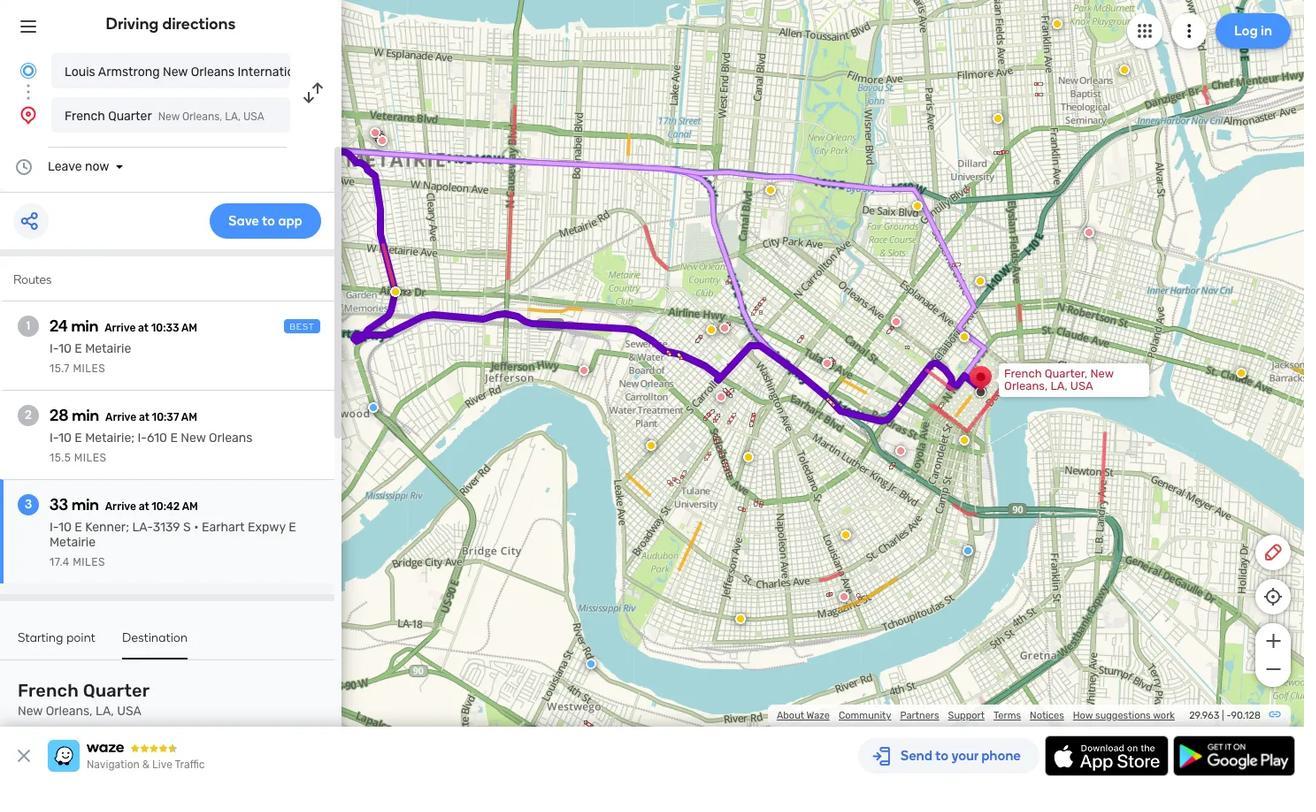 Task type: vqa. For each thing, say whether or not it's contained in the screenshot.
"Ness"
no



Task type: describe. For each thing, give the bounding box(es) containing it.
1 vertical spatial quarter
[[83, 681, 150, 702]]

la, inside french quarter, new orleans, la, usa
[[1051, 380, 1068, 393]]

airport
[[314, 65, 354, 80]]

10:37
[[152, 412, 179, 424]]

notices
[[1030, 711, 1064, 722]]

i- for 24 min
[[50, 342, 58, 357]]

french inside french quarter new orleans, la, usa
[[18, 681, 79, 702]]

new inside french quarter, new orleans, la, usa
[[1091, 367, 1114, 381]]

support
[[948, 711, 985, 722]]

|
[[1222, 711, 1225, 722]]

new up 'x' image
[[18, 704, 43, 720]]

traffic
[[175, 759, 205, 772]]

e right expwy
[[289, 520, 296, 535]]

at for 28 min
[[139, 412, 149, 424]]

15.7
[[50, 363, 70, 375]]

i-10 e metairie 15.7 miles
[[50, 342, 131, 375]]

1 horizontal spatial la,
[[225, 111, 241, 123]]

point
[[67, 631, 96, 646]]

partners link
[[900, 711, 940, 722]]

2
[[25, 408, 32, 423]]

kenner;
[[85, 520, 129, 535]]

link image
[[1268, 708, 1282, 722]]

2 vertical spatial police image
[[586, 659, 597, 670]]

best
[[290, 322, 315, 333]]

routes
[[13, 273, 52, 288]]

new inside 'i-10 e metairie; i-610 e new orleans 15.5 miles'
[[181, 431, 206, 446]]

x image
[[13, 746, 35, 767]]

miles inside i-10 e kenner; la-3139 s • earhart expwy e metairie 17.4 miles
[[73, 557, 105, 569]]

metairie;
[[85, 431, 135, 446]]

how
[[1073, 711, 1093, 722]]

partners
[[900, 711, 940, 722]]

0 vertical spatial police image
[[368, 403, 379, 413]]

0 vertical spatial french quarter new orleans, la, usa
[[65, 109, 264, 124]]

pencil image
[[1263, 543, 1284, 564]]

at for 33 min
[[139, 501, 149, 513]]

support link
[[948, 711, 985, 722]]

0 horizontal spatial orleans,
[[46, 704, 93, 720]]

•
[[194, 520, 199, 535]]

driving
[[106, 14, 159, 34]]

about waze community partners support terms notices how suggestions work
[[777, 711, 1175, 722]]

s
[[183, 520, 191, 535]]

e for 33 min
[[75, 520, 82, 535]]

e right 610
[[170, 431, 178, 446]]

zoom in image
[[1262, 631, 1285, 652]]

10:42
[[152, 501, 180, 513]]

am for 33 min
[[182, 501, 198, 513]]

suggestions
[[1096, 711, 1151, 722]]

quarter,
[[1045, 367, 1088, 381]]

leave now
[[48, 159, 109, 174]]

louis
[[65, 65, 95, 80]]

zoom out image
[[1262, 659, 1285, 681]]

1 horizontal spatial usa
[[243, 111, 264, 123]]

terms link
[[994, 711, 1021, 722]]

driving directions
[[106, 14, 236, 34]]

louis armstrong new orleans international airport button
[[51, 53, 354, 89]]

community
[[839, 711, 892, 722]]

min for 24 min
[[71, 317, 98, 336]]

starting
[[18, 631, 63, 646]]

3139
[[153, 520, 180, 535]]

i-10 e kenner; la-3139 s • earhart expwy e metairie 17.4 miles
[[50, 520, 296, 569]]



Task type: locate. For each thing, give the bounding box(es) containing it.
la,
[[225, 111, 241, 123], [1051, 380, 1068, 393], [96, 704, 114, 720]]

2 horizontal spatial police image
[[963, 546, 974, 557]]

1 vertical spatial at
[[139, 412, 149, 424]]

2 vertical spatial 10
[[58, 520, 72, 535]]

hazard image
[[993, 113, 1004, 124], [975, 276, 986, 287], [706, 325, 717, 335], [959, 332, 970, 343], [646, 441, 657, 451], [743, 452, 754, 463], [736, 614, 746, 625]]

current location image
[[18, 60, 39, 81]]

0 vertical spatial usa
[[243, 111, 264, 123]]

0 vertical spatial orleans
[[191, 65, 235, 80]]

1 vertical spatial miles
[[74, 452, 107, 465]]

-
[[1227, 711, 1231, 722]]

metairie up "17.4"
[[50, 535, 96, 550]]

expwy
[[248, 520, 286, 535]]

28 min arrive at 10:37 am
[[50, 406, 197, 426]]

french quarter, new orleans, la, usa
[[1005, 367, 1114, 393]]

i- for 33 min
[[50, 520, 58, 535]]

french down starting point "button"
[[18, 681, 79, 702]]

0 vertical spatial quarter
[[108, 109, 152, 124]]

1 vertical spatial usa
[[1071, 380, 1094, 393]]

arrive up 'metairie;'
[[105, 412, 136, 424]]

3
[[25, 497, 32, 512]]

610
[[147, 431, 167, 446]]

e for 28 min
[[75, 431, 82, 446]]

2 vertical spatial orleans,
[[46, 704, 93, 720]]

17.4
[[50, 557, 70, 569]]

i- down 33
[[50, 520, 58, 535]]

2 vertical spatial at
[[139, 501, 149, 513]]

quarter
[[108, 109, 152, 124], [83, 681, 150, 702]]

0 vertical spatial min
[[71, 317, 98, 336]]

new right "quarter,"
[[1091, 367, 1114, 381]]

orleans right 610
[[209, 431, 253, 446]]

directions
[[162, 14, 236, 34]]

1
[[26, 319, 30, 334]]

2 vertical spatial arrive
[[105, 501, 136, 513]]

quarter down the armstrong at the top left of page
[[108, 109, 152, 124]]

orleans
[[191, 65, 235, 80], [209, 431, 253, 446]]

miles right 15.7
[[73, 363, 105, 375]]

3 10 from the top
[[58, 520, 72, 535]]

1 10 from the top
[[58, 342, 72, 357]]

2 vertical spatial usa
[[117, 704, 142, 720]]

1 vertical spatial arrive
[[105, 412, 136, 424]]

1 vertical spatial orleans
[[209, 431, 253, 446]]

about
[[777, 711, 805, 722]]

10 for 28
[[58, 431, 72, 446]]

terms
[[994, 711, 1021, 722]]

louis armstrong new orleans international airport
[[65, 65, 354, 80]]

10 inside i-10 e metairie 15.7 miles
[[58, 342, 72, 357]]

1 horizontal spatial orleans,
[[182, 111, 222, 123]]

orleans,
[[182, 111, 222, 123], [1005, 380, 1048, 393], [46, 704, 93, 720]]

min right 33
[[72, 496, 99, 515]]

am
[[181, 322, 197, 335], [181, 412, 197, 424], [182, 501, 198, 513]]

arrive inside 28 min arrive at 10:37 am
[[105, 412, 136, 424]]

10:33
[[151, 322, 179, 335]]

community link
[[839, 711, 892, 722]]

2 at from the top
[[139, 412, 149, 424]]

2 10 from the top
[[58, 431, 72, 446]]

24
[[50, 317, 68, 336]]

starting point button
[[18, 631, 96, 658]]

metairie inside i-10 e metairie 15.7 miles
[[85, 342, 131, 357]]

i-10 e metairie; i-610 e new orleans 15.5 miles
[[50, 431, 253, 465]]

i-
[[50, 342, 58, 357], [50, 431, 58, 446], [138, 431, 147, 446], [50, 520, 58, 535]]

arrive up the kenner;
[[105, 501, 136, 513]]

33 min arrive at 10:42 am
[[50, 496, 198, 515]]

3 at from the top
[[139, 501, 149, 513]]

work
[[1153, 711, 1175, 722]]

hazard image
[[1052, 19, 1063, 29], [1120, 65, 1130, 75], [766, 185, 776, 196], [913, 201, 923, 212], [390, 287, 401, 297], [1236, 368, 1247, 379], [959, 435, 970, 446], [841, 530, 851, 541]]

how suggestions work link
[[1073, 711, 1175, 722]]

at for 24 min
[[138, 322, 149, 335]]

french
[[65, 109, 105, 124], [1005, 367, 1042, 381], [18, 681, 79, 702]]

e down 24 min arrive at 10:33 am
[[75, 342, 82, 357]]

2 horizontal spatial usa
[[1071, 380, 1094, 393]]

i- for 28 min
[[50, 431, 58, 446]]

1 vertical spatial police image
[[963, 546, 974, 557]]

arrive up i-10 e metairie 15.7 miles
[[105, 322, 136, 335]]

33
[[50, 496, 68, 515]]

live
[[152, 759, 172, 772]]

0 vertical spatial metairie
[[85, 342, 131, 357]]

destination button
[[122, 631, 188, 660]]

min for 28 min
[[72, 406, 99, 426]]

i- inside i-10 e kenner; la-3139 s • earhart expwy e metairie 17.4 miles
[[50, 520, 58, 535]]

0 vertical spatial orleans,
[[182, 111, 222, 123]]

e left 'metairie;'
[[75, 431, 82, 446]]

1 vertical spatial orleans,
[[1005, 380, 1048, 393]]

police image
[[368, 403, 379, 413], [963, 546, 974, 557], [586, 659, 597, 670]]

new down 'louis armstrong new orleans international airport' button
[[158, 111, 180, 123]]

2 vertical spatial la,
[[96, 704, 114, 720]]

0 vertical spatial 10
[[58, 342, 72, 357]]

min
[[71, 317, 98, 336], [72, 406, 99, 426], [72, 496, 99, 515]]

24 min arrive at 10:33 am
[[50, 317, 197, 336]]

29.963 | -90.128
[[1190, 711, 1261, 722]]

french inside french quarter, new orleans, la, usa
[[1005, 367, 1042, 381]]

french down louis in the top of the page
[[65, 109, 105, 124]]

french left "quarter,"
[[1005, 367, 1042, 381]]

leave
[[48, 159, 82, 174]]

orleans, inside french quarter, new orleans, la, usa
[[1005, 380, 1048, 393]]

new right the armstrong at the top left of page
[[163, 65, 188, 80]]

miles right "17.4"
[[73, 557, 105, 569]]

navigation & live traffic
[[87, 759, 205, 772]]

armstrong
[[98, 65, 160, 80]]

0 vertical spatial am
[[181, 322, 197, 335]]

1 vertical spatial am
[[181, 412, 197, 424]]

29.963
[[1190, 711, 1220, 722]]

new right 610
[[181, 431, 206, 446]]

new inside button
[[163, 65, 188, 80]]

am right 10:33
[[181, 322, 197, 335]]

2 vertical spatial min
[[72, 496, 99, 515]]

i- inside i-10 e metairie 15.7 miles
[[50, 342, 58, 357]]

earhart
[[202, 520, 245, 535]]

0 horizontal spatial usa
[[117, 704, 142, 720]]

am inside 28 min arrive at 10:37 am
[[181, 412, 197, 424]]

metairie
[[85, 342, 131, 357], [50, 535, 96, 550]]

miles inside 'i-10 e metairie; i-610 e new orleans 15.5 miles'
[[74, 452, 107, 465]]

10 down 33
[[58, 520, 72, 535]]

&
[[142, 759, 150, 772]]

navigation
[[87, 759, 140, 772]]

i- down 28 min arrive at 10:37 am
[[138, 431, 147, 446]]

now
[[85, 159, 109, 174]]

orleans inside 'i-10 e metairie; i-610 e new orleans 15.5 miles'
[[209, 431, 253, 446]]

road closed image
[[377, 135, 388, 146], [1084, 227, 1095, 238], [891, 317, 902, 327], [720, 323, 730, 334], [822, 358, 833, 369], [716, 392, 727, 403]]

1 horizontal spatial police image
[[586, 659, 597, 670]]

am up s
[[182, 501, 198, 513]]

am for 24 min
[[181, 322, 197, 335]]

orleans down directions
[[191, 65, 235, 80]]

2 horizontal spatial la,
[[1051, 380, 1068, 393]]

2 vertical spatial french
[[18, 681, 79, 702]]

arrive
[[105, 322, 136, 335], [105, 412, 136, 424], [105, 501, 136, 513]]

1 vertical spatial min
[[72, 406, 99, 426]]

90.128
[[1231, 711, 1261, 722]]

la-
[[132, 520, 153, 535]]

0 vertical spatial miles
[[73, 363, 105, 375]]

clock image
[[13, 157, 35, 178]]

min right 24
[[71, 317, 98, 336]]

15.5
[[50, 452, 71, 465]]

new
[[163, 65, 188, 80], [158, 111, 180, 123], [1091, 367, 1114, 381], [181, 431, 206, 446], [18, 704, 43, 720]]

french quarter new orleans, la, usa down point
[[18, 681, 150, 720]]

1 vertical spatial french quarter new orleans, la, usa
[[18, 681, 150, 720]]

usa inside french quarter, new orleans, la, usa
[[1071, 380, 1094, 393]]

am for 28 min
[[181, 412, 197, 424]]

0 vertical spatial arrive
[[105, 322, 136, 335]]

international
[[238, 65, 312, 80]]

1 vertical spatial la,
[[1051, 380, 1068, 393]]

miles inside i-10 e metairie 15.7 miles
[[73, 363, 105, 375]]

notices link
[[1030, 711, 1064, 722]]

10 for 24
[[58, 342, 72, 357]]

arrive inside 33 min arrive at 10:42 am
[[105, 501, 136, 513]]

0 vertical spatial la,
[[225, 111, 241, 123]]

metairie inside i-10 e kenner; la-3139 s • earhart expwy e metairie 17.4 miles
[[50, 535, 96, 550]]

at
[[138, 322, 149, 335], [139, 412, 149, 424], [139, 501, 149, 513]]

10 up 15.7
[[58, 342, 72, 357]]

10
[[58, 342, 72, 357], [58, 431, 72, 446], [58, 520, 72, 535]]

2 horizontal spatial orleans,
[[1005, 380, 1048, 393]]

miles
[[73, 363, 105, 375], [74, 452, 107, 465], [73, 557, 105, 569]]

arrive for 33 min
[[105, 501, 136, 513]]

am inside 33 min arrive at 10:42 am
[[182, 501, 198, 513]]

at left 10:33
[[138, 322, 149, 335]]

at up "la-"
[[139, 501, 149, 513]]

1 at from the top
[[138, 322, 149, 335]]

usa
[[243, 111, 264, 123], [1071, 380, 1094, 393], [117, 704, 142, 720]]

arrive for 28 min
[[105, 412, 136, 424]]

10 up 15.5
[[58, 431, 72, 446]]

road closed image
[[370, 127, 381, 138], [579, 366, 590, 376], [896, 446, 906, 457], [839, 592, 850, 603]]

am inside 24 min arrive at 10:33 am
[[181, 322, 197, 335]]

miles down 'metairie;'
[[74, 452, 107, 465]]

min for 33 min
[[72, 496, 99, 515]]

starting point
[[18, 631, 96, 646]]

quarter down destination button
[[83, 681, 150, 702]]

10 inside 'i-10 e metairie; i-610 e new orleans 15.5 miles'
[[58, 431, 72, 446]]

28
[[50, 406, 69, 426]]

min right 28 on the left of the page
[[72, 406, 99, 426]]

2 vertical spatial am
[[182, 501, 198, 513]]

orleans inside button
[[191, 65, 235, 80]]

at inside 24 min arrive at 10:33 am
[[138, 322, 149, 335]]

at inside 28 min arrive at 10:37 am
[[139, 412, 149, 424]]

10 for 33
[[58, 520, 72, 535]]

destination
[[122, 631, 188, 646]]

at left 10:37
[[139, 412, 149, 424]]

e
[[75, 342, 82, 357], [75, 431, 82, 446], [170, 431, 178, 446], [75, 520, 82, 535], [289, 520, 296, 535]]

0 horizontal spatial police image
[[368, 403, 379, 413]]

2 vertical spatial miles
[[73, 557, 105, 569]]

waze
[[807, 711, 830, 722]]

at inside 33 min arrive at 10:42 am
[[139, 501, 149, 513]]

e for 24 min
[[75, 342, 82, 357]]

1 vertical spatial metairie
[[50, 535, 96, 550]]

am right 10:37
[[181, 412, 197, 424]]

arrive inside 24 min arrive at 10:33 am
[[105, 322, 136, 335]]

1 vertical spatial 10
[[58, 431, 72, 446]]

i- up 15.7
[[50, 342, 58, 357]]

0 vertical spatial at
[[138, 322, 149, 335]]

metairie down 24 min arrive at 10:33 am
[[85, 342, 131, 357]]

location image
[[18, 104, 39, 126]]

about waze link
[[777, 711, 830, 722]]

french quarter new orleans, la, usa down the armstrong at the top left of page
[[65, 109, 264, 124]]

1 vertical spatial french
[[1005, 367, 1042, 381]]

arrive for 24 min
[[105, 322, 136, 335]]

french quarter new orleans, la, usa
[[65, 109, 264, 124], [18, 681, 150, 720]]

10 inside i-10 e kenner; la-3139 s • earhart expwy e metairie 17.4 miles
[[58, 520, 72, 535]]

i- up 15.5
[[50, 431, 58, 446]]

0 vertical spatial french
[[65, 109, 105, 124]]

e inside i-10 e metairie 15.7 miles
[[75, 342, 82, 357]]

0 horizontal spatial la,
[[96, 704, 114, 720]]

e left the kenner;
[[75, 520, 82, 535]]



